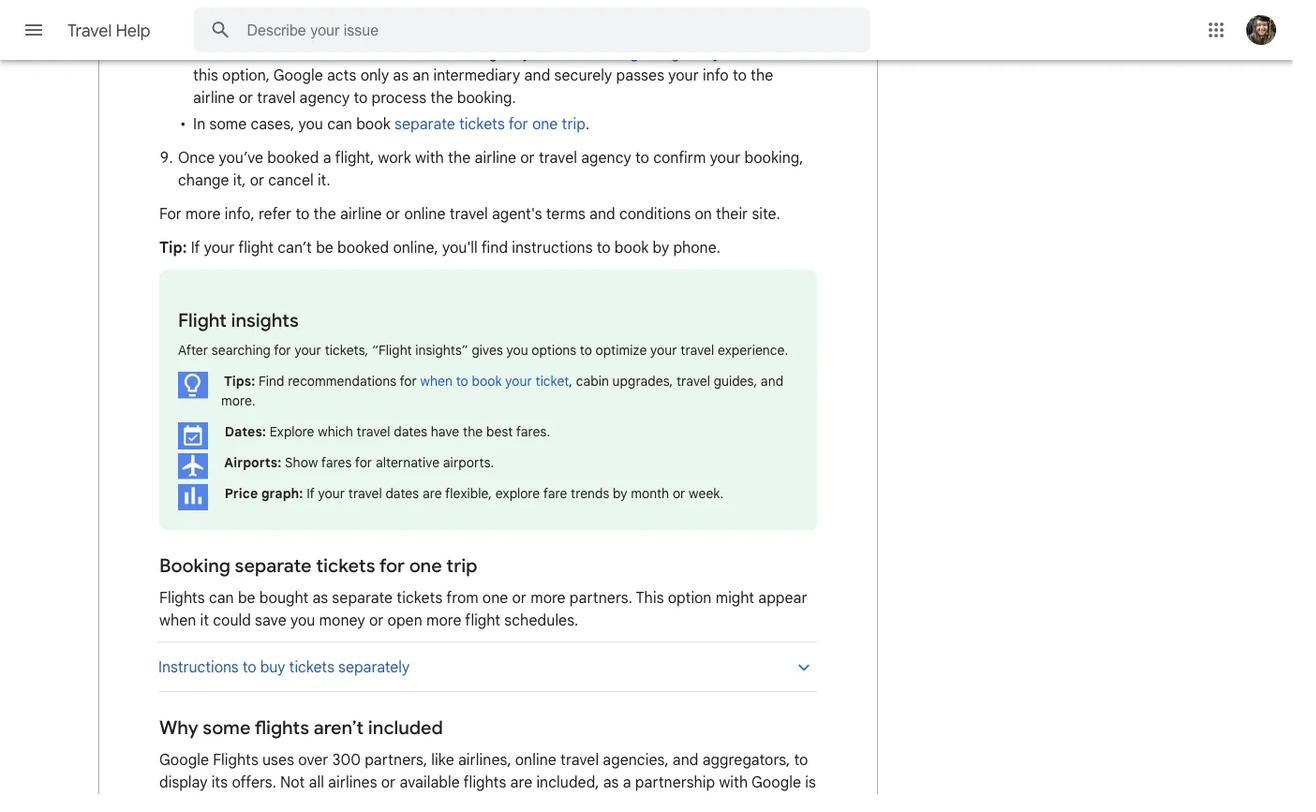 Task type: vqa. For each thing, say whether or not it's contained in the screenshot.
the carry- inside THE BAGS COME IN ALL SHAPES AND SIZES, BUT AIRLINES USUALLY CLASSIFY THEM AS CARRY-ON OR CHECKED BAGS.
no



Task type: locate. For each thing, give the bounding box(es) containing it.
and up the partnership
[[673, 751, 699, 769]]

0 horizontal spatial by
[[613, 486, 627, 502]]

to inside google flights uses over 300 partners, like airlines, online travel agencies, and aggregators, to display its offers. not all airlines or available flights are included, as a partnership with google i
[[794, 751, 808, 769]]

book down conditions
[[614, 238, 649, 257]]

0 vertical spatial an
[[308, 43, 325, 62]]

1 vertical spatial book
[[614, 238, 649, 257]]

info
[[703, 66, 729, 84]]

can inside if you have the option to choose "book on google," you can complete the booking transaction with an airline or online travel agency
[[579, 21, 604, 39]]

0 vertical spatial some
[[209, 114, 247, 133]]

0 vertical spatial are
[[423, 486, 442, 502]]

google
[[642, 43, 692, 62], [273, 66, 323, 84], [159, 751, 209, 769], [752, 773, 801, 792]]

dates
[[394, 424, 427, 440], [386, 486, 419, 502]]

an right transaction with
[[308, 43, 325, 62]]

when
[[420, 373, 453, 390], [159, 611, 196, 630]]

0 horizontal spatial have
[[235, 21, 268, 39]]

0 horizontal spatial book
[[356, 114, 391, 133]]

transaction with
[[193, 43, 304, 62]]

after
[[178, 343, 208, 359]]

when to book your ticket link
[[420, 373, 569, 390]]

to right info
[[733, 66, 747, 84]]

2 horizontal spatial can
[[579, 21, 604, 39]]

to up acts
[[346, 21, 360, 39]]

flights inside google flights uses over 300 partners, like airlines, online travel agencies, and aggregators, to display its offers. not all airlines or available flights are included, as a partnership with google i
[[463, 773, 506, 792]]

insights"
[[415, 343, 468, 359]]

agency down acts
[[299, 88, 350, 107]]

2 vertical spatial online
[[515, 751, 557, 769]]

agent's
[[492, 204, 542, 223]]

1 horizontal spatial have
[[431, 424, 459, 440]]

instructions to
[[512, 238, 611, 257]]

1 vertical spatial with
[[719, 773, 748, 792]]

the left booking
[[676, 21, 699, 39]]

flights inside google flights uses over 300 partners, like airlines, online travel agencies, and aggregators, to display its offers. not all airlines or available flights are included, as a partnership with google i
[[213, 751, 258, 769]]

tip: if your flight can't be booked online, you'll find instructions to book by phone.
[[159, 238, 721, 257]]

booking,
[[744, 148, 804, 167]]

, cabin upgrades, travel guides, and more.
[[221, 373, 783, 410]]

some
[[209, 114, 247, 133], [203, 716, 251, 740]]

when down insights"
[[420, 373, 453, 390]]

airline up acts
[[329, 43, 370, 62]]

save
[[255, 611, 286, 630]]

for up the find
[[274, 343, 291, 359]]

0 horizontal spatial as
[[312, 589, 328, 607]]

option
[[298, 21, 342, 39], [668, 589, 712, 607]]

0 vertical spatial a
[[323, 148, 331, 167]]

partnership
[[635, 773, 715, 792]]

1 horizontal spatial on
[[695, 204, 712, 223]]

tickets
[[459, 114, 505, 133], [316, 554, 375, 578], [397, 589, 443, 607], [289, 658, 334, 677]]

your left info
[[668, 66, 699, 84]]

flights can be bought as separate tickets from one or more partners. this option might appear when it could save you money or open more flight schedules.
[[159, 589, 807, 630]]

0 vertical spatial option
[[298, 21, 342, 39]]

its
[[211, 773, 228, 792]]

travel inside google flights uses over 300 partners, like airlines, online travel agencies, and aggregators, to display its offers. not all airlines or available flights are included, as a partnership with google i
[[560, 751, 599, 769]]

with
[[415, 148, 444, 167], [719, 773, 748, 792]]

securely
[[554, 66, 612, 84]]

0 vertical spatial online
[[393, 43, 434, 62]]

schedules.
[[504, 611, 578, 630]]

can't
[[277, 238, 312, 257]]

a
[[323, 148, 331, 167], [623, 773, 631, 792]]

1 vertical spatial choose
[[742, 43, 792, 62]]

cancel
[[268, 171, 314, 189]]

travel down "book
[[438, 43, 476, 62]]

travel up terms
[[539, 148, 577, 167]]

0 vertical spatial as
[[393, 66, 409, 84]]

your down the show fares
[[318, 486, 345, 502]]

0 horizontal spatial booked
[[267, 148, 319, 167]]

to inside once you've booked a flight, work with the airline or travel agency to confirm your booking, change it, or cancel it.
[[635, 148, 649, 167]]

for
[[159, 204, 182, 223]]

you'll
[[442, 238, 478, 257]]

alternative
[[376, 455, 440, 471]]

0 vertical spatial on
[[465, 21, 482, 39]]

1 vertical spatial flights
[[463, 773, 506, 792]]

1 horizontal spatial option
[[668, 589, 712, 607]]

as inside . if you choose this option, google acts only as an intermediary and securely passes your info to the airline or travel agency to process the booking.
[[393, 66, 409, 84]]

1 horizontal spatial one
[[482, 589, 508, 607]]

a up it.
[[323, 148, 331, 167]]

why
[[159, 716, 198, 740]]

1 vertical spatial flights
[[213, 751, 258, 769]]

2 vertical spatial agency
[[581, 148, 631, 167]]

the down it.
[[313, 204, 336, 223]]

are left flexible,
[[423, 486, 442, 502]]

1 horizontal spatial are
[[510, 773, 532, 792]]

or down partners,
[[381, 773, 396, 792]]

can up could
[[209, 589, 234, 607]]

0 horizontal spatial option
[[298, 21, 342, 39]]

the down separate tickets for one trip link
[[448, 148, 471, 167]]

and
[[524, 66, 550, 84], [589, 204, 615, 223], [761, 373, 783, 390], [673, 751, 699, 769]]

1 vertical spatial an
[[413, 66, 429, 84]]

online for like
[[515, 751, 557, 769]]

1 horizontal spatial more
[[426, 611, 461, 630]]

1 vertical spatial a
[[623, 773, 631, 792]]

more
[[186, 204, 221, 223], [530, 589, 566, 607], [426, 611, 461, 630]]

separate up "bought"
[[235, 554, 312, 578]]

month
[[631, 486, 669, 502]]

flights up it
[[159, 589, 205, 607]]

buy
[[260, 658, 285, 677]]

1 vertical spatial dates
[[386, 486, 419, 502]]

0 vertical spatial have
[[235, 21, 268, 39]]

one right from
[[482, 589, 508, 607]]

0 horizontal spatial choose
[[364, 21, 414, 39]]

recommendations
[[288, 373, 396, 390]]

google down aggregators,
[[752, 773, 801, 792]]

your inside once you've booked a flight, work with the airline or travel agency to confirm your booking, change it, or cancel it.
[[710, 148, 740, 167]]

choose up only
[[364, 21, 414, 39]]

0 horizontal spatial can
[[209, 589, 234, 607]]

airline down separate tickets for one trip link
[[475, 148, 516, 167]]

1 vertical spatial some
[[203, 716, 251, 740]]

1 vertical spatial .
[[586, 114, 590, 133]]

1 vertical spatial as
[[312, 589, 328, 607]]

separate inside 'flights can be bought as separate tickets from one or more partners. this option might appear when it could save you money or open more flight schedules.'
[[332, 589, 393, 607]]

as
[[393, 66, 409, 84], [312, 589, 328, 607], [603, 773, 619, 792]]

as down agencies,
[[603, 773, 619, 792]]

online,
[[393, 238, 438, 257]]

can up without leaving google link
[[579, 21, 604, 39]]

flight down info,
[[238, 238, 274, 257]]

and inside . if you choose this option, google acts only as an intermediary and securely passes your info to the airline or travel agency to process the booking.
[[524, 66, 550, 84]]

have
[[235, 21, 268, 39], [431, 424, 459, 440]]

1 vertical spatial flight
[[465, 611, 500, 630]]

1 horizontal spatial when
[[420, 373, 453, 390]]

0 horizontal spatial with
[[415, 148, 444, 167]]

2 vertical spatial can
[[209, 589, 234, 607]]

could
[[213, 611, 251, 630]]

0 horizontal spatial be
[[238, 589, 255, 607]]

0 horizontal spatial flights
[[159, 589, 205, 607]]

1 horizontal spatial an
[[413, 66, 429, 84]]

0 horizontal spatial on
[[465, 21, 482, 39]]

once
[[178, 148, 215, 167]]

.
[[692, 43, 696, 62], [586, 114, 590, 133]]

on inside if you have the option to choose "book on google," you can complete the booking transaction with an airline or online travel agency
[[465, 21, 482, 39]]

0 vertical spatial separate
[[394, 114, 455, 133]]

as inside google flights uses over 300 partners, like airlines, online travel agencies, and aggregators, to display its offers. not all airlines or available flights are included, as a partnership with google i
[[603, 773, 619, 792]]

tickets,
[[325, 343, 369, 359]]

. right leaving at the top left of page
[[692, 43, 696, 62]]

0 vertical spatial one
[[532, 114, 558, 133]]

online
[[393, 43, 434, 62], [404, 204, 446, 223], [515, 751, 557, 769]]

1 horizontal spatial booked
[[337, 238, 389, 257]]

you down booking
[[713, 43, 738, 62]]

0 vertical spatial .
[[692, 43, 696, 62]]

2 vertical spatial book
[[472, 373, 502, 390]]

terms
[[546, 204, 585, 223]]

airline down 'this'
[[193, 88, 235, 107]]

all
[[309, 773, 324, 792]]

and inside , cabin upgrades, travel guides, and more.
[[761, 373, 783, 390]]

as up money
[[312, 589, 328, 607]]

online inside google flights uses over 300 partners, like airlines, online travel agencies, and aggregators, to display its offers. not all airlines or available flights are included, as a partnership with google i
[[515, 751, 557, 769]]

book down process
[[356, 114, 391, 133]]

intermediary
[[433, 66, 520, 84]]

one down securely
[[532, 114, 558, 133]]

more right the for
[[186, 204, 221, 223]]

confirm
[[653, 148, 706, 167]]

0 horizontal spatial are
[[423, 486, 442, 502]]

your inside . if you choose this option, google acts only as an intermediary and securely passes your info to the airline or travel agency to process the booking.
[[668, 66, 699, 84]]

for down "flight
[[400, 373, 417, 390]]

online for airline
[[404, 204, 446, 223]]

if up 'this'
[[193, 21, 202, 39]]

tickets right buy
[[289, 658, 334, 677]]

separate up money
[[332, 589, 393, 607]]

searching
[[211, 343, 271, 359]]

or inside if you have the option to choose "book on google," you can complete the booking transaction with an airline or online travel agency
[[374, 43, 389, 62]]

can up flight,
[[327, 114, 352, 133]]

0 horizontal spatial flights
[[255, 716, 309, 740]]

1 horizontal spatial as
[[393, 66, 409, 84]]

one
[[532, 114, 558, 133], [409, 554, 442, 578], [482, 589, 508, 607]]

or down option,
[[239, 88, 253, 107]]

booked left online, at the top
[[337, 238, 389, 257]]

1 horizontal spatial agency
[[480, 43, 531, 62]]

one up open
[[409, 554, 442, 578]]

0 vertical spatial agency
[[480, 43, 531, 62]]

you inside 'flights can be bought as separate tickets from one or more partners. this option might appear when it could save you money or open more flight schedules.'
[[290, 611, 315, 630]]

search help center image
[[202, 11, 239, 49]]

agency down google,"
[[480, 43, 531, 62]]

a inside once you've booked a flight, work with the airline or travel agency to confirm your booking, change it, or cancel it.
[[323, 148, 331, 167]]

1 vertical spatial agency
[[299, 88, 350, 107]]

tickets up open
[[397, 589, 443, 607]]

more up schedules.
[[530, 589, 566, 607]]

0 vertical spatial be
[[316, 238, 333, 257]]

to left confirm
[[635, 148, 649, 167]]

more.
[[221, 393, 255, 410]]

graph:
[[261, 486, 303, 502]]

show fares
[[285, 455, 352, 471]]

or up online, at the top
[[386, 204, 400, 223]]

flights down airlines,
[[463, 773, 506, 792]]

flights up uses on the bottom left of the page
[[255, 716, 309, 740]]

0 horizontal spatial trip
[[446, 554, 477, 578]]

2 horizontal spatial agency
[[581, 148, 631, 167]]

process
[[372, 88, 426, 107]]

1 vertical spatial separate
[[235, 554, 312, 578]]

0 horizontal spatial when
[[159, 611, 196, 630]]

0 horizontal spatial more
[[186, 204, 221, 223]]

booked up cancel
[[267, 148, 319, 167]]

your left tickets,
[[295, 343, 321, 359]]

0 vertical spatial flight
[[238, 238, 274, 257]]

0 vertical spatial by
[[653, 238, 669, 257]]

2 vertical spatial one
[[482, 589, 508, 607]]

when left it
[[159, 611, 196, 630]]

flight insights
[[178, 308, 299, 332]]

tips: find recommendations for when to book your ticket
[[221, 373, 569, 390]]

you down "bought"
[[290, 611, 315, 630]]

are down airlines,
[[510, 773, 532, 792]]

0 horizontal spatial an
[[308, 43, 325, 62]]

trip
[[562, 114, 586, 133], [446, 554, 477, 578]]

some for flights
[[203, 716, 251, 740]]

0 horizontal spatial a
[[323, 148, 331, 167]]

"book
[[418, 21, 461, 39]]

be right can't
[[316, 238, 333, 257]]

if inside . if you choose this option, google acts only as an intermediary and securely passes your info to the airline or travel agency to process the booking.
[[700, 43, 709, 62]]

the
[[272, 21, 294, 39], [676, 21, 699, 39], [751, 66, 773, 84], [430, 88, 453, 107], [448, 148, 471, 167], [313, 204, 336, 223], [463, 424, 483, 440]]

explore
[[495, 486, 540, 502]]

travel left 'guides,'
[[676, 373, 710, 390]]

with inside google flights uses over 300 partners, like airlines, online travel agencies, and aggregators, to display its offers. not all airlines or available flights are included, as a partnership with google i
[[719, 773, 748, 792]]

1 horizontal spatial with
[[719, 773, 748, 792]]

2 horizontal spatial as
[[603, 773, 619, 792]]

1 vertical spatial are
[[510, 773, 532, 792]]

you inside . if you choose this option, google acts only as an intermediary and securely passes your info to the airline or travel agency to process the booking.
[[713, 43, 738, 62]]

to left buy
[[242, 658, 256, 677]]

choose down booking
[[742, 43, 792, 62]]

separate down process
[[394, 114, 455, 133]]

1 vertical spatial option
[[668, 589, 712, 607]]

0 vertical spatial can
[[579, 21, 604, 39]]

on left their
[[695, 204, 712, 223]]

2 vertical spatial separate
[[332, 589, 393, 607]]

an
[[308, 43, 325, 62], [413, 66, 429, 84]]

1 horizontal spatial .
[[692, 43, 696, 62]]

1 vertical spatial when
[[159, 611, 196, 630]]

0 vertical spatial booked
[[267, 148, 319, 167]]

your right confirm
[[710, 148, 740, 167]]

work
[[378, 148, 411, 167]]

choose
[[364, 21, 414, 39], [742, 43, 792, 62]]

dates: explore which travel dates have the best fares.
[[221, 424, 550, 440]]

0 vertical spatial trip
[[562, 114, 586, 133]]

best
[[486, 424, 513, 440]]

travel up included, on the bottom of page
[[560, 751, 599, 769]]

are inside google flights uses over 300 partners, like airlines, online travel agencies, and aggregators, to display its offers. not all airlines or available flights are included, as a partnership with google i
[[510, 773, 532, 792]]

for up open
[[379, 554, 405, 578]]

by down conditions
[[653, 238, 669, 257]]

by left month
[[613, 486, 627, 502]]

flights up its
[[213, 751, 258, 769]]

online down "book
[[393, 43, 434, 62]]

1 vertical spatial be
[[238, 589, 255, 607]]

airports:
[[224, 455, 282, 471]]

travel inside if you have the option to choose "book on google," you can complete the booking transaction with an airline or online travel agency
[[438, 43, 476, 62]]

and inside google flights uses over 300 partners, like airlines, online travel agencies, and aggregators, to display its offers. not all airlines or available flights are included, as a partnership with google i
[[673, 751, 699, 769]]

if up info
[[700, 43, 709, 62]]

None search field
[[194, 7, 870, 52]]

on right "book
[[465, 21, 482, 39]]

as up process
[[393, 66, 409, 84]]

option right this
[[668, 589, 712, 607]]

0 horizontal spatial one
[[409, 554, 442, 578]]

booked inside once you've booked a flight, work with the airline or travel agency to confirm your booking, change it, or cancel it.
[[267, 148, 319, 167]]

have up transaction with
[[235, 21, 268, 39]]

a inside google flights uses over 300 partners, like airlines, online travel agencies, and aggregators, to display its offers. not all airlines or available flights are included, as a partnership with google i
[[623, 773, 631, 792]]

google left acts
[[273, 66, 323, 84]]

with right work
[[415, 148, 444, 167]]

booked
[[267, 148, 319, 167], [337, 238, 389, 257]]

1 vertical spatial online
[[404, 204, 446, 223]]

1 horizontal spatial book
[[472, 373, 502, 390]]

uses
[[262, 751, 294, 769]]

trip down securely
[[562, 114, 586, 133]]

travel help link
[[67, 7, 154, 54]]

or up only
[[374, 43, 389, 62]]

some right why
[[203, 716, 251, 740]]

1 vertical spatial booked
[[337, 238, 389, 257]]

from
[[446, 589, 479, 607]]

1 horizontal spatial trip
[[562, 114, 586, 133]]

agency up terms
[[581, 148, 631, 167]]

0 vertical spatial with
[[415, 148, 444, 167]]

1 horizontal spatial separate
[[332, 589, 393, 607]]

if inside if you have the option to choose "book on google," you can complete the booking transaction with an airline or online travel agency
[[193, 21, 202, 39]]

1 horizontal spatial a
[[623, 773, 631, 792]]

have inside if you have the option to choose "book on google," you can complete the booking transaction with an airline or online travel agency
[[235, 21, 268, 39]]

2 horizontal spatial more
[[530, 589, 566, 607]]

0 vertical spatial flights
[[255, 716, 309, 740]]

be up could
[[238, 589, 255, 607]]

option up acts
[[298, 21, 342, 39]]

0 vertical spatial book
[[356, 114, 391, 133]]

help
[[116, 20, 150, 42]]

or inside google flights uses over 300 partners, like airlines, online travel agencies, and aggregators, to display its offers. not all airlines or available flights are included, as a partnership with google i
[[381, 773, 396, 792]]

0 horizontal spatial .
[[586, 114, 590, 133]]

0 horizontal spatial separate
[[235, 554, 312, 578]]

dates down alternative
[[386, 486, 419, 502]]



Task type: describe. For each thing, give the bounding box(es) containing it.
1 vertical spatial trip
[[446, 554, 477, 578]]

not
[[280, 773, 305, 792]]

flight inside 'flights can be bought as separate tickets from one or more partners. this option might appear when it could save you money or open more flight schedules.'
[[465, 611, 500, 630]]

the inside once you've booked a flight, work with the airline or travel agency to confirm your booking, change it, or cancel it.
[[448, 148, 471, 167]]

optimize
[[596, 343, 647, 359]]

guides,
[[714, 373, 757, 390]]

booking separate tickets for one trip
[[159, 554, 477, 578]]

instructions
[[158, 658, 239, 677]]

complete
[[608, 21, 672, 39]]

separately
[[338, 658, 410, 677]]

options
[[532, 343, 576, 359]]

to down only
[[354, 88, 368, 107]]

to inside dropdown button
[[242, 658, 256, 677]]

you've
[[219, 148, 263, 167]]

1 vertical spatial one
[[409, 554, 442, 578]]

you right cases,
[[298, 114, 323, 133]]

without leaving google
[[534, 43, 692, 62]]

airline inside if you have the option to choose "book on google," you can complete the booking transaction with an airline or online travel agency
[[329, 43, 370, 62]]

when inside 'flights can be bought as separate tickets from one or more partners. this option might appear when it could save you money or open more flight schedules.'
[[159, 611, 196, 630]]

google up display
[[159, 751, 209, 769]]

travel up 'guides,'
[[681, 343, 714, 359]]

airlines,
[[458, 751, 511, 769]]

refer
[[259, 204, 292, 223]]

an inside if you have the option to choose "book on google," you can complete the booking transaction with an airline or online travel agency
[[308, 43, 325, 62]]

airline down flight,
[[340, 204, 382, 223]]

travel
[[67, 20, 112, 42]]

2 horizontal spatial separate
[[394, 114, 455, 133]]

google flights uses over 300 partners, like airlines, online travel agencies, and aggregators, to display its offers. not all airlines or available flights are included, as a partnership with google i
[[159, 751, 816, 796]]

1 horizontal spatial be
[[316, 238, 333, 257]]

some for cases,
[[209, 114, 247, 133]]

it.
[[318, 171, 330, 189]]

travel inside , cabin upgrades, travel guides, and more.
[[676, 373, 710, 390]]

your down info,
[[204, 238, 235, 257]]

booking
[[703, 21, 758, 39]]

ticket
[[535, 373, 569, 390]]

be inside 'flights can be bought as separate tickets from one or more partners. this option might appear when it could save you money or open more flight schedules.'
[[238, 589, 255, 607]]

travel help
[[67, 20, 150, 42]]

leaving
[[590, 43, 639, 62]]

you right gives
[[506, 343, 528, 359]]

google up passes
[[642, 43, 692, 62]]

or left week. at the bottom right
[[673, 486, 685, 502]]

agency inside once you've booked a flight, work with the airline or travel agency to confirm your booking, change it, or cancel it.
[[581, 148, 631, 167]]

which
[[318, 424, 353, 440]]

find
[[481, 238, 508, 257]]

or right it,
[[250, 171, 264, 189]]

travel up airports: show fares for alternative airports.
[[357, 424, 390, 440]]

can inside 'flights can be bought as separate tickets from one or more partners. this option might appear when it could save you money or open more flight schedules.'
[[209, 589, 234, 607]]

airline inside once you've booked a flight, work with the airline or travel agency to confirm your booking, change it, or cancel it.
[[475, 148, 516, 167]]

for down booking.
[[509, 114, 528, 133]]

if right the tip:
[[191, 238, 200, 257]]

your up the upgrades, in the top of the page
[[650, 343, 677, 359]]

you up transaction with
[[206, 21, 231, 39]]

with inside once you've booked a flight, work with the airline or travel agency to confirm your booking, change it, or cancel it.
[[415, 148, 444, 167]]

300
[[332, 751, 361, 769]]

cabin
[[576, 373, 609, 390]]

this
[[193, 66, 218, 84]]

choose inside if you have the option to choose "book on google," you can complete the booking transaction with an airline or online travel agency
[[364, 21, 414, 39]]

travel up you'll
[[449, 204, 488, 223]]

0 vertical spatial more
[[186, 204, 221, 223]]

1 horizontal spatial by
[[653, 238, 669, 257]]

acts
[[327, 66, 357, 84]]

or inside . if you choose this option, google acts only as an intermediary and securely passes your info to the airline or travel agency to process the booking.
[[239, 88, 253, 107]]

. if you choose this option, google acts only as an intermediary and securely passes your info to the airline or travel agency to process the booking.
[[193, 43, 792, 107]]

your left ticket
[[505, 373, 532, 390]]

travel inside once you've booked a flight, work with the airline or travel agency to confirm your booking, change it, or cancel it.
[[539, 148, 577, 167]]

upgrades,
[[612, 373, 673, 390]]

it
[[200, 611, 209, 630]]

the down intermediary
[[430, 88, 453, 107]]

fares.
[[516, 424, 550, 440]]

available
[[400, 773, 460, 792]]

1 vertical spatial can
[[327, 114, 352, 133]]

separate tickets for one trip link
[[394, 114, 586, 133]]

. inside . if you choose this option, google acts only as an intermediary and securely passes your info to the airline or travel agency to process the booking.
[[692, 43, 696, 62]]

online inside if you have the option to choose "book on google," you can complete the booking transaction with an airline or online travel agency
[[393, 43, 434, 62]]

to right refer
[[296, 204, 310, 223]]

without
[[534, 43, 586, 62]]

to down insights"
[[456, 373, 468, 390]]

money
[[319, 611, 365, 630]]

2 vertical spatial more
[[426, 611, 461, 630]]

once you've booked a flight, work with the airline or travel agency to confirm your booking, change it, or cancel it.
[[178, 148, 804, 189]]

insights
[[231, 308, 299, 332]]

google inside . if you choose this option, google acts only as an intermediary and securely passes your info to the airline or travel agency to process the booking.
[[273, 66, 323, 84]]

"flight
[[372, 343, 412, 359]]

agency inside . if you choose this option, google acts only as an intermediary and securely passes your info to the airline or travel agency to process the booking.
[[299, 88, 350, 107]]

2 horizontal spatial one
[[532, 114, 558, 133]]

tickets down booking.
[[459, 114, 505, 133]]

partners.
[[570, 589, 632, 607]]

gives
[[472, 343, 503, 359]]

appear
[[758, 589, 807, 607]]

find
[[259, 373, 284, 390]]

aggregators,
[[702, 751, 790, 769]]

explore
[[270, 424, 314, 440]]

like
[[431, 751, 454, 769]]

bought
[[259, 589, 309, 607]]

option,
[[222, 66, 270, 84]]

this
[[636, 589, 664, 607]]

tickets up money
[[316, 554, 375, 578]]

flexible,
[[445, 486, 492, 502]]

aren't
[[314, 716, 364, 740]]

0 vertical spatial dates
[[394, 424, 427, 440]]

one inside 'flights can be bought as separate tickets from one or more partners. this option might appear when it could save you money or open more flight schedules.'
[[482, 589, 508, 607]]

price
[[225, 486, 258, 502]]

airports: show fares for alternative airports.
[[221, 455, 494, 471]]

as inside 'flights can be bought as separate tickets from one or more partners. this option might appear when it could save you money or open more flight schedules.'
[[312, 589, 328, 607]]

only
[[360, 66, 389, 84]]

0 vertical spatial when
[[420, 373, 453, 390]]

to up cabin
[[580, 343, 592, 359]]

without leaving google link
[[534, 43, 692, 62]]

flights inside 'flights can be bought as separate tickets from one or more partners. this option might appear when it could save you money or open more flight schedules.'
[[159, 589, 205, 607]]

why some flights aren't included
[[159, 716, 443, 740]]

agency inside if you have the option to choose "book on google," you can complete the booking transaction with an airline or online travel agency
[[480, 43, 531, 62]]

option inside 'flights can be bought as separate tickets from one or more partners. this option might appear when it could save you money or open more flight schedules.'
[[668, 589, 712, 607]]

airlines
[[328, 773, 377, 792]]

for down dates: explore which travel dates have the best fares.
[[355, 455, 372, 471]]

the up transaction with
[[272, 21, 294, 39]]

booking.
[[457, 88, 516, 107]]

instructions to buy tickets separately button
[[158, 642, 816, 692]]

included,
[[536, 773, 599, 792]]

change
[[178, 171, 229, 189]]

main menu image
[[22, 19, 45, 41]]

if right graph:
[[307, 486, 315, 502]]

travel inside . if you choose this option, google acts only as an intermediary and securely passes your info to the airline or travel agency to process the booking.
[[257, 88, 296, 107]]

experience.
[[718, 343, 788, 359]]

dates:
[[225, 424, 266, 440]]

airline inside . if you choose this option, google acts only as an intermediary and securely passes your info to the airline or travel agency to process the booking.
[[193, 88, 235, 107]]

or up schedules.
[[512, 589, 527, 607]]

partners,
[[365, 751, 427, 769]]

Describe your issue text field
[[247, 8, 823, 52]]

choose inside . if you choose this option, google acts only as an intermediary and securely passes your info to the airline or travel agency to process the booking.
[[742, 43, 792, 62]]

the right info
[[751, 66, 773, 84]]

it,
[[233, 171, 246, 189]]

option inside if you have the option to choose "book on google," you can complete the booking transaction with an airline or online travel agency
[[298, 21, 342, 39]]

tickets inside dropdown button
[[289, 658, 334, 677]]

the left best
[[463, 424, 483, 440]]

passes
[[616, 66, 664, 84]]

you up without
[[550, 21, 575, 39]]

conditions
[[619, 204, 691, 223]]

might
[[716, 589, 754, 607]]

1 vertical spatial by
[[613, 486, 627, 502]]

tip:
[[159, 238, 187, 257]]

2 horizontal spatial book
[[614, 238, 649, 257]]

or left open
[[369, 611, 384, 630]]

tips:
[[224, 373, 255, 390]]

flight,
[[335, 148, 374, 167]]

tickets inside 'flights can be bought as separate tickets from one or more partners. this option might appear when it could save you money or open more flight schedules.'
[[397, 589, 443, 607]]

to inside if you have the option to choose "book on google," you can complete the booking transaction with an airline or online travel agency
[[346, 21, 360, 39]]

cases,
[[251, 114, 295, 133]]

or down separate tickets for one trip link
[[520, 148, 535, 167]]

travel down airports: show fares for alternative airports.
[[348, 486, 382, 502]]

google,"
[[485, 21, 546, 39]]

week.
[[689, 486, 723, 502]]

an inside . if you choose this option, google acts only as an intermediary and securely passes your info to the airline or travel agency to process the booking.
[[413, 66, 429, 84]]

and right terms
[[589, 204, 615, 223]]

agencies,
[[603, 751, 669, 769]]



